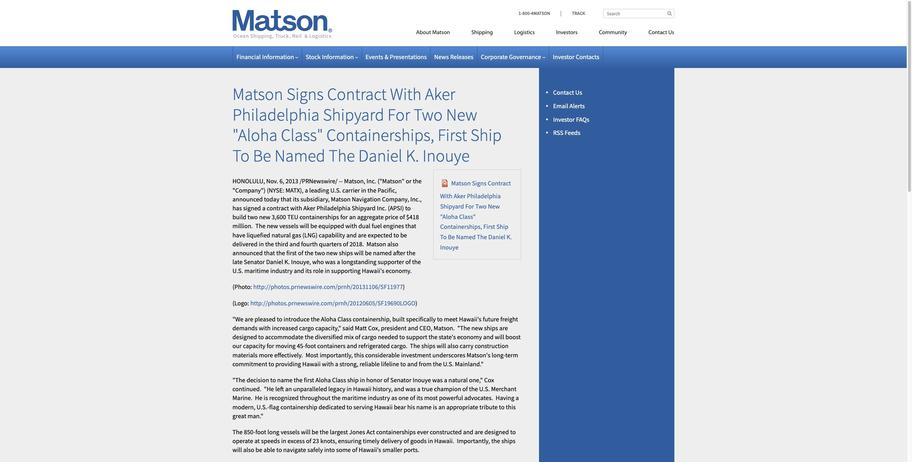 Task type: locate. For each thing, give the bounding box(es) containing it.
specifically
[[406, 315, 436, 324]]

of right one
[[410, 394, 415, 403]]

a right having in the bottom of the page
[[516, 394, 519, 403]]

will up (lng)
[[300, 222, 309, 230]]

0 vertical spatial also
[[388, 240, 399, 248]]

u.s. left carrier
[[331, 186, 341, 194]]

speeds
[[261, 437, 280, 446]]

delivery
[[381, 437, 403, 446]]

of inside "the decision to name the first aloha class ship in honor of senator inouye was a natural one," cox continued.  "he left an unparalleled legacy in
[[384, 376, 389, 385]]

inc. for company,
[[411, 195, 420, 203]]

1 vertical spatial for
[[267, 342, 274, 351]]

1 horizontal spatial "the
[[458, 324, 470, 333]]

1 vertical spatial daniel
[[488, 233, 506, 241]]

ships inside the 850-foot long vessels will be the largest jones act containerships ever constructed and are designed to operate at speeds in excess of 23 knots, ensuring timely delivery of goods in hawaii.  importantly, the ships will also be able to navigate safely into some of
[[502, 437, 516, 446]]

was inside history, and was a true champion of the u.s. merchant marine.  he is recognized throughout the maritime industry as one of its most powerful advocates.  having a modern, u.s.-flag containership dedicated to serving
[[406, 385, 416, 394]]

the inside the 850-foot long vessels will be the largest jones act containerships ever constructed and are designed to operate at speeds in excess of 23 knots, ensuring timely delivery of goods in hawaii.  importantly, the ships will also be able to navigate safely into some of
[[233, 428, 243, 437]]

long
[[268, 428, 279, 437]]

1 horizontal spatial two
[[315, 249, 325, 257]]

cox right one,"
[[484, 376, 494, 385]]

article
[[233, 170, 521, 463]]

a
[[305, 186, 308, 194], [262, 204, 266, 212], [337, 258, 340, 266], [335, 360, 338, 368], [444, 376, 447, 385], [417, 385, 421, 394], [516, 394, 519, 403]]

1 vertical spatial is
[[433, 403, 437, 412]]

also
[[388, 240, 399, 248], [448, 342, 459, 351], [243, 446, 254, 455]]

dual
[[359, 222, 371, 230]]

1 vertical spatial cargo
[[362, 333, 377, 342]]

0 vertical spatial senator
[[244, 258, 265, 266]]

are inside , president and ceo, matson.  "the new ships are designed to accommodate the diversified mix of cargo needed to support the state's economy and will boost our capacity for moving 45-foot containers and refrigerated cargo.  the ships will also carry construction materials more effectively.  most importantly, this considerable investment underscores
[[500, 324, 508, 333]]

2 vertical spatial that
[[264, 249, 275, 257]]

engines
[[383, 222, 404, 230]]

1 horizontal spatial us
[[669, 30, 675, 36]]

0 vertical spatial industry
[[270, 267, 293, 275]]

its left role
[[306, 267, 312, 275]]

matson image
[[233, 10, 332, 39]]

with down pleased
[[259, 324, 271, 333]]

0 vertical spatial to
[[233, 145, 250, 166]]

inc. up $418
[[411, 195, 420, 203]]

natural up the third
[[272, 231, 291, 239]]

reliable
[[360, 360, 380, 368]]

and inside ", who was a longstanding supporter of the u.s. maritime industry and its role in supporting"
[[294, 267, 304, 275]]

top menu navigation
[[384, 26, 675, 41]]

2 horizontal spatial inc.
[[411, 195, 420, 203]]

) down economy.
[[403, 283, 405, 291]]

0 vertical spatial signs
[[287, 83, 324, 105]]

the down 'fourth' at bottom left
[[305, 249, 314, 257]]

of inside , president and ceo, matson.  "the new ships are designed to accommodate the diversified mix of cargo needed to support the state's economy and will boost our capacity for moving 45-foot containers and refrigerated cargo.  the ships will also carry construction materials more effectively.  most importantly, this considerable investment underscores
[[355, 333, 361, 342]]

0 vertical spatial named
[[275, 145, 325, 166]]

1 vertical spatial this
[[506, 403, 516, 412]]

containerships up delivery
[[376, 428, 416, 437]]

with inside , has signed a contract with
[[290, 204, 302, 212]]

providing
[[276, 360, 301, 368]]

0 horizontal spatial named
[[275, 145, 325, 166]]

announced inside " or the "company") (nyse: matx), a leading u.s. carrier in the pacific, announced today that its subsidiary,
[[233, 195, 263, 203]]

1 horizontal spatial first
[[304, 376, 314, 385]]

investor for investor contacts
[[553, 53, 575, 61]]

will down state's
[[437, 342, 446, 351]]

name up left
[[277, 376, 293, 385]]

introduce
[[284, 315, 310, 324]]

1 vertical spatial contract
[[488, 179, 511, 187]]

built
[[393, 315, 405, 324]]

to inside (apsi) to build two new 3,600 teu containerships for an aggregate price of
[[405, 204, 411, 212]]

ship
[[471, 124, 502, 146], [497, 223, 509, 231]]

new up economy
[[472, 324, 483, 333]]

1 horizontal spatial this
[[506, 403, 516, 412]]

for inside (apsi) to build two new 3,600 teu containerships for an aggregate price of
[[340, 213, 348, 221]]

the inside .  the new vessels will be equipped with dual fuel engines that have liquefied natural gas (lng) capability and are expected to be delivered in the third and fourth quarters of 2018.
[[255, 222, 266, 230]]

/prnewswire/
[[300, 177, 338, 185]]

named
[[275, 145, 325, 166], [456, 233, 476, 241]]

its inside ", who was a longstanding supporter of the u.s. maritime industry and its role in supporting"
[[306, 267, 312, 275]]

designed down 'demands'
[[233, 333, 257, 342]]

of inside ", who was a longstanding supporter of the u.s. maritime industry and its role in supporting"
[[406, 258, 411, 266]]

will up "longstanding"
[[354, 249, 364, 257]]

aloha for first
[[316, 376, 331, 385]]

1 vertical spatial named
[[456, 233, 476, 241]]

0 horizontal spatial industry
[[270, 267, 293, 275]]

0 horizontal spatial is
[[264, 394, 268, 403]]

cox down 'containership,'
[[368, 324, 378, 333]]

1 horizontal spatial information
[[322, 53, 354, 61]]

0 horizontal spatial also
[[243, 446, 254, 455]]

be inside also announced that the first of the two new ships will be named  after the late senator daniel k.
[[365, 249, 372, 257]]

in right ship
[[360, 376, 365, 385]]

aloha
[[321, 315, 336, 324], [316, 376, 331, 385]]

for up more
[[267, 342, 274, 351]]

in down liquefied
[[259, 240, 264, 248]]

u.s. inside " or the "company") (nyse: matx), a leading u.s. carrier in the pacific, announced today that its subsidiary,
[[331, 186, 341, 194]]

investor up rss feeds link
[[553, 115, 575, 124]]

an inside bear his name is an appropriate tribute to this great man."
[[439, 403, 445, 412]]

that down $418
[[405, 222, 416, 230]]

of up the history, on the left of page
[[384, 376, 389, 385]]

stock information link
[[306, 53, 358, 61]]

1 horizontal spatial cargo
[[362, 333, 377, 342]]

that inside also announced that the first of the two new ships will be named  after the late senator daniel k.
[[264, 249, 275, 257]]

1 vertical spatial first
[[304, 376, 314, 385]]

0 vertical spatial "the
[[458, 324, 470, 333]]

alerts
[[570, 102, 585, 110]]

community
[[599, 30, 627, 36]]

1 vertical spatial name
[[417, 403, 432, 412]]

, left who
[[310, 258, 311, 266]]

for
[[340, 213, 348, 221], [267, 342, 274, 351]]

u.s. inside history, and was a true champion of the u.s. merchant marine.  he is recognized throughout the maritime industry as one of its most powerful advocates.  having a modern, u.s.-flag containership dedicated to serving
[[479, 385, 490, 394]]

0 horizontal spatial for
[[267, 342, 274, 351]]

an inside "the decision to name the first aloha class ship in honor of senator inouye was a natural one," cox continued.  "he left an unparalleled legacy in
[[285, 385, 292, 394]]

that inside " or the "company") (nyse: matx), a leading u.s. carrier in the pacific, announced today that its subsidiary,
[[281, 195, 292, 203]]

matson
[[432, 30, 450, 36], [233, 83, 283, 105], [382, 177, 402, 185], [451, 179, 471, 187], [331, 195, 351, 203], [367, 240, 386, 248]]

was for true
[[406, 385, 416, 394]]

ships down 2018.
[[339, 249, 353, 257]]

contact
[[649, 30, 667, 36], [553, 88, 574, 97]]

0 vertical spatial maritime
[[245, 267, 269, 275]]

"the left decision
[[233, 376, 245, 385]]

"the up economy
[[458, 324, 470, 333]]

of right mix
[[355, 333, 361, 342]]

1 horizontal spatial k.
[[406, 145, 419, 166]]

cargo down matt cox
[[362, 333, 377, 342]]

u.s. down late
[[233, 267, 243, 275]]

0 vertical spatial was
[[325, 258, 336, 266]]

about matson
[[416, 30, 450, 36]]

the right or
[[413, 177, 422, 185]]

aloha inside "the decision to name the first aloha class ship in honor of senator inouye was a natural one," cox continued.  "he left an unparalleled legacy in
[[316, 376, 331, 385]]

new
[[446, 104, 477, 125], [488, 202, 500, 211]]

and left role
[[294, 267, 304, 275]]

0 vertical spatial cargo
[[299, 324, 314, 333]]

a inside ", who was a longstanding supporter of the u.s. maritime industry and its role in supporting"
[[337, 258, 340, 266]]

to
[[405, 204, 411, 212], [394, 231, 399, 239], [277, 315, 282, 324], [437, 315, 443, 324], [258, 333, 264, 342], [400, 333, 405, 342], [269, 360, 274, 368], [401, 360, 406, 368], [270, 376, 276, 385], [347, 403, 352, 412], [499, 403, 505, 412], [510, 428, 516, 437], [277, 446, 282, 455]]

1 horizontal spatial is
[[433, 403, 437, 412]]

0 horizontal spatial with
[[390, 83, 422, 105]]

contract
[[327, 83, 387, 105], [488, 179, 511, 187]]

1 vertical spatial class"
[[459, 213, 476, 221]]

fuel
[[372, 222, 382, 230]]

1 horizontal spatial signs
[[472, 179, 487, 187]]

a up supporting
[[337, 258, 340, 266]]

Search search field
[[603, 9, 675, 18]]

0 horizontal spatial name
[[277, 376, 293, 385]]

in right role
[[325, 267, 330, 275]]

0 horizontal spatial this
[[354, 351, 364, 359]]

dedicated
[[319, 403, 345, 412]]

events & presentations
[[366, 53, 427, 61]]

, inside , president and ceo, matson.  "the new ships are designed to accommodate the diversified mix of cargo needed to support the state's economy and will boost our capacity for moving 45-foot containers and refrigerated cargo.  the ships will also carry construction materials more effectively.  most importantly, this considerable investment underscores
[[378, 324, 380, 333]]

stock information
[[306, 53, 354, 61]]

2 vertical spatial inc.
[[377, 204, 387, 212]]

vessels up excess
[[281, 428, 300, 437]]

4matson
[[531, 10, 550, 16]]

the right from
[[433, 360, 442, 368]]

designed inside , president and ceo, matson.  "the new ships are designed to accommodate the diversified mix of cargo needed to support the state's economy and will boost our capacity for moving 45-foot containers and refrigerated cargo.  the ships will also carry construction materials more effectively.  most importantly, this considerable investment underscores
[[233, 333, 257, 342]]

aker
[[425, 83, 456, 105], [454, 192, 466, 200], [304, 204, 315, 212]]

contact us down the search image on the top right
[[649, 30, 675, 36]]

1 vertical spatial contact us
[[553, 88, 582, 97]]

1 horizontal spatial that
[[281, 195, 292, 203]]

0 horizontal spatial to
[[233, 145, 250, 166]]

1 vertical spatial two
[[315, 249, 325, 257]]

0 vertical spatial natural
[[272, 231, 291, 239]]

be up "longstanding"
[[365, 249, 372, 257]]

constructed
[[430, 428, 462, 437]]

1 horizontal spatial )
[[416, 299, 418, 307]]

0 vertical spatial its
[[293, 195, 299, 203]]

"aloha
[[233, 124, 278, 146], [440, 213, 458, 221]]

having
[[496, 394, 515, 403]]

None search field
[[603, 9, 675, 18]]

investor down the investors link
[[553, 53, 575, 61]]

quarters
[[319, 240, 342, 248]]

"the decision to name the first aloha class ship in honor of senator inouye was a natural one," cox continued.  "he left an unparalleled legacy in
[[233, 376, 494, 394]]

announced inside also announced that the first of the two new ships will be named  after the late senator daniel k.
[[233, 249, 263, 257]]

for down aker philadelphia shipyard inc.
[[340, 213, 348, 221]]

was up one
[[406, 385, 416, 394]]

with
[[290, 204, 302, 212], [346, 222, 357, 230], [259, 324, 271, 333], [322, 360, 334, 368]]

with inside future freight demands with increased cargo capacity," said
[[259, 324, 271, 333]]

0 vertical spatial first
[[286, 249, 297, 257]]

is down most
[[433, 403, 437, 412]]

into
[[324, 446, 335, 455]]

0 horizontal spatial contact
[[553, 88, 574, 97]]

industry down the third
[[270, 267, 293, 275]]

contact down search search field
[[649, 30, 667, 36]]

ships inside also announced that the first of the two new ships will be named  after the late senator daniel k.
[[339, 249, 353, 257]]

industry inside history, and was a true champion of the u.s. merchant marine.  he is recognized throughout the maritime industry as one of its most powerful advocates.  having a modern, u.s.-flag containership dedicated to serving
[[368, 394, 390, 403]]

1 horizontal spatial named
[[456, 233, 476, 241]]

was up champion
[[432, 376, 443, 385]]

contact us inside top menu navigation
[[649, 30, 675, 36]]

class inside "the decision to name the first aloha class ship in honor of senator inouye was a natural one," cox continued.  "he left an unparalleled legacy in
[[332, 376, 346, 385]]

daniel inside also announced that the first of the two new ships will be named  after the late senator daniel k.
[[266, 258, 283, 266]]

investment
[[401, 351, 431, 359]]

shipping link
[[461, 26, 504, 41]]

u.s. inside ", who was a longstanding supporter of the u.s. maritime industry and its role in supporting"
[[233, 267, 243, 275]]

hawaii down ship
[[353, 385, 372, 394]]

u.s. down one,"
[[479, 385, 490, 394]]

, president and ceo, matson.  "the new ships are designed to accommodate the diversified mix of cargo needed to support the state's economy and will boost our capacity for moving 45-foot containers and refrigerated cargo.  the ships will also carry construction materials more effectively.  most importantly, this considerable investment underscores
[[233, 324, 521, 359]]

from
[[419, 360, 432, 368]]

, for , president and ceo, matson.  "the new ships are designed to accommodate the diversified mix of cargo needed to support the state's economy and will boost our capacity for moving 45-foot containers and refrigerated cargo.  the ships will also carry construction materials more effectively.  most importantly, this considerable investment underscores
[[378, 324, 380, 333]]

was right who
[[325, 258, 336, 266]]

investor faqs
[[553, 115, 590, 124]]

1 horizontal spatial two
[[476, 202, 487, 211]]

2 horizontal spatial was
[[432, 376, 443, 385]]

0 vertical spatial announced
[[233, 195, 263, 203]]

also up after
[[388, 240, 399, 248]]

is right he on the bottom
[[264, 394, 268, 403]]

price
[[385, 213, 398, 221]]

maritime up "(photo:" at the left bottom of page
[[245, 267, 269, 275]]

2 vertical spatial an
[[439, 403, 445, 412]]

signed
[[243, 204, 261, 212]]

natural up champion
[[449, 376, 468, 385]]

1 vertical spatial investor
[[553, 115, 575, 124]]

(logo:
[[233, 299, 249, 307]]

(photo: http://photos.prnewswire.com/prnh/20131106/sf11977 )
[[233, 283, 405, 291]]

information right stock
[[322, 53, 354, 61]]

state's
[[439, 333, 456, 342]]

23
[[313, 437, 319, 446]]

that up contract
[[281, 195, 292, 203]]

2 announced from the top
[[233, 249, 263, 257]]

1 vertical spatial )
[[416, 299, 418, 307]]

, inside , has signed a contract with
[[420, 195, 422, 203]]

are down freight
[[500, 324, 508, 333]]

flag
[[269, 403, 279, 412]]

0 vertical spatial containerships,
[[327, 124, 434, 146]]

first up unparalleled
[[304, 376, 314, 385]]

"the
[[458, 324, 470, 333], [233, 376, 245, 385]]

announced down "company")
[[233, 195, 263, 203]]

matson signs contract with aker philadelphia shipyard for two new "aloha class" containerships, first ship to be named the daniel k. inouye
[[233, 83, 502, 166], [440, 179, 512, 252]]

was for longstanding
[[325, 258, 336, 266]]

0 horizontal spatial two
[[248, 213, 258, 221]]

information for financial information
[[262, 53, 294, 61]]

that down liquefied
[[264, 249, 275, 257]]

0 horizontal spatial two
[[414, 104, 443, 125]]

boost
[[506, 333, 521, 342]]

are down the dual
[[358, 231, 367, 239]]

investors
[[556, 30, 578, 36]]

an down aker philadelphia shipyard inc.
[[349, 213, 356, 221]]

to inside history, and was a true champion of the u.s. merchant marine.  he is recognized throughout the maritime industry as one of its most powerful advocates.  having a modern, u.s.-flag containership dedicated to serving
[[347, 403, 352, 412]]

and down investment
[[407, 360, 418, 368]]

this up strong,
[[354, 351, 364, 359]]

1 announced from the top
[[233, 195, 263, 203]]

ship
[[347, 376, 359, 385]]

matt cox
[[355, 324, 378, 333]]

0 vertical spatial two
[[414, 104, 443, 125]]

matson signs contract with aker philadelphia shipyard for two new "aloha class" containerships, first ship to be named the daniel k. inouye inside article
[[440, 179, 512, 252]]

first
[[286, 249, 297, 257], [304, 376, 314, 385]]

contact us link
[[638, 26, 675, 41], [553, 88, 582, 97]]

an right left
[[285, 385, 292, 394]]

natural inside .  the new vessels will be equipped with dual fuel engines that have liquefied natural gas (lng) capability and are expected to be delivered in the third and fourth quarters of 2018.
[[272, 231, 291, 239]]

first down the third
[[286, 249, 297, 257]]

an inside (apsi) to build two new 3,600 teu containerships for an aggregate price of
[[349, 213, 356, 221]]

1 horizontal spatial "aloha
[[440, 213, 458, 221]]

containerships inside the 850-foot long vessels will be the largest jones act containerships ever constructed and are designed to operate at speeds in excess of 23 knots, ensuring timely delivery of goods in hawaii.  importantly, the ships will also be able to navigate safely into some of
[[376, 428, 416, 437]]

a right matx),
[[305, 186, 308, 194]]

late
[[233, 258, 243, 266]]

industry down the history, on the left of page
[[368, 394, 390, 403]]

rss feeds link
[[553, 129, 581, 137]]

term
[[506, 351, 518, 359]]

us up "alerts"
[[576, 88, 582, 97]]

, right "company,"
[[420, 195, 422, 203]]

0 vertical spatial for
[[340, 213, 348, 221]]

be up (lng)
[[311, 222, 317, 230]]

1 vertical spatial to
[[440, 233, 447, 241]]

said
[[343, 324, 354, 333]]

pacific,
[[378, 186, 397, 194]]

faqs
[[576, 115, 590, 124]]

maritime inside ", who was a longstanding supporter of the u.s. maritime industry and its role in supporting"
[[245, 267, 269, 275]]

ships down future
[[484, 324, 498, 333]]

senator
[[244, 258, 265, 266], [391, 376, 412, 385]]

of left $418
[[400, 213, 405, 221]]

that inside .  the new vessels will be equipped with dual fuel engines that have liquefied natural gas (lng) capability and are expected to be delivered in the third and fourth quarters of 2018.
[[405, 222, 416, 230]]

foot inside , president and ceo, matson.  "the new ships are designed to accommodate the diversified mix of cargo needed to support the state's economy and will boost our capacity for moving 45-foot containers and refrigerated cargo.  the ships will also carry construction materials more effectively.  most importantly, this considerable investment underscores
[[305, 342, 316, 351]]

(lng)
[[303, 231, 318, 239]]

0 vertical spatial containerships
[[300, 213, 339, 221]]

is inside bear his name is an appropriate tribute to this great man."
[[433, 403, 437, 412]]

1 vertical spatial announced
[[233, 249, 263, 257]]

matt
[[355, 324, 367, 333]]

a down 'importantly,'
[[335, 360, 338, 368]]

senator right late
[[244, 258, 265, 266]]

0 horizontal spatial that
[[264, 249, 275, 257]]

1 horizontal spatial containerships,
[[440, 223, 482, 231]]

1 vertical spatial contact
[[553, 88, 574, 97]]

of up economy.
[[406, 258, 411, 266]]

cox
[[368, 324, 378, 333], [484, 376, 494, 385]]

was inside ", who was a longstanding supporter of the u.s. maritime industry and its role in supporting"
[[325, 258, 336, 266]]

0 horizontal spatial first
[[438, 124, 467, 146]]

two down signed
[[248, 213, 258, 221]]

1 vertical spatial was
[[432, 376, 443, 385]]

ships right importantly,
[[502, 437, 516, 446]]

matson inside top menu navigation
[[432, 30, 450, 36]]

class for ship
[[332, 376, 346, 385]]

1 horizontal spatial natural
[[449, 376, 468, 385]]

and inside history, and was a true champion of the u.s. merchant marine.  he is recognized throughout the maritime industry as one of its most powerful advocates.  having a modern, u.s.-flag containership dedicated to serving
[[394, 385, 404, 394]]

class up said
[[338, 315, 352, 324]]

2 horizontal spatial hawaii
[[374, 403, 393, 412]]

0 horizontal spatial information
[[262, 53, 294, 61]]

, down 'containership,'
[[378, 324, 380, 333]]

1 vertical spatial with
[[440, 192, 453, 200]]

two inside (apsi) to build two new 3,600 teu containerships for an aggregate price of
[[248, 213, 258, 221]]

refrigerated
[[359, 342, 390, 351]]

matson navigation company, inc.
[[331, 195, 420, 203]]

and
[[347, 231, 357, 239], [290, 240, 300, 248], [294, 267, 304, 275], [408, 324, 418, 333], [483, 333, 494, 342], [347, 342, 357, 351], [407, 360, 418, 368], [394, 385, 404, 394], [463, 428, 474, 437]]

an
[[349, 213, 356, 221], [285, 385, 292, 394], [439, 403, 445, 412]]

this down having in the bottom of the page
[[506, 403, 516, 412]]

0 vertical spatial )
[[403, 283, 405, 291]]

aloha up 'capacity,"'
[[321, 315, 336, 324]]

1 vertical spatial foot
[[256, 428, 266, 437]]

2 information from the left
[[322, 53, 354, 61]]

in up navigation
[[361, 186, 366, 194]]

1 vertical spatial inc.
[[411, 195, 420, 203]]

0 vertical spatial vessels
[[279, 222, 299, 230]]

0 vertical spatial contact
[[649, 30, 667, 36]]

the 850-foot long vessels will be the largest jones act containerships ever constructed and are designed to operate at speeds in excess of 23 knots, ensuring timely delivery of goods in hawaii.  importantly, the ships will also be able to navigate safely into some of
[[233, 428, 516, 455]]

financial information link
[[236, 53, 298, 61]]

0 horizontal spatial first
[[286, 249, 297, 257]]

0 vertical spatial us
[[669, 30, 675, 36]]

1 information from the left
[[262, 53, 294, 61]]

an down powerful
[[439, 403, 445, 412]]

"company")
[[233, 186, 266, 194]]

http://photos.prnewswire.com/prnh/20131106/sf11977 link
[[253, 283, 403, 291]]

1 vertical spatial cox
[[484, 376, 494, 385]]

future freight demands with increased cargo capacity," said
[[233, 315, 518, 333]]

a inside " or the "company") (nyse: matx), a leading u.s. carrier in the pacific, announced today that its subsidiary,
[[305, 186, 308, 194]]

name inside "the decision to name the first aloha class ship in honor of senator inouye was a natural one," cox continued.  "he left an unparalleled legacy in
[[277, 376, 293, 385]]

1 vertical spatial containerships,
[[440, 223, 482, 231]]

0 vertical spatial contact us
[[649, 30, 675, 36]]



Task type: describe. For each thing, give the bounding box(es) containing it.
investor contacts link
[[553, 53, 600, 61]]

email alerts
[[553, 102, 585, 110]]

of up ports.
[[404, 437, 409, 446]]

two inside also announced that the first of the two new ships will be named  after the late senator daniel k.
[[315, 249, 325, 257]]

shipping
[[472, 30, 493, 36]]

ship inside article
[[497, 223, 509, 231]]

its inside " or the "company") (nyse: matx), a leading u.s. carrier in the pacific, announced today that its subsidiary,
[[293, 195, 299, 203]]

1 vertical spatial contact us link
[[553, 88, 582, 97]]

45-
[[297, 342, 305, 351]]

are inside the 850-foot long vessels will be the largest jones act containerships ever constructed and are designed to operate at speeds in excess of 23 knots, ensuring timely delivery of goods in hawaii.  importantly, the ships will also be able to navigate safely into some of
[[475, 428, 483, 437]]

releases
[[450, 53, 474, 61]]

lifeline
[[381, 360, 399, 368]]

inc. for shipyard
[[377, 204, 387, 212]]

investor for investor faqs
[[553, 115, 575, 124]]

logistics
[[514, 30, 535, 36]]

0 vertical spatial cox
[[368, 324, 378, 333]]

be down engines
[[401, 231, 407, 239]]

left
[[275, 385, 284, 394]]

containership
[[281, 403, 317, 412]]

and up support
[[408, 324, 418, 333]]

future
[[483, 315, 499, 324]]

to inside .  the new vessels will be equipped with dual fuel engines that have liquefied natural gas (lng) capability and are expected to be delivered in the third and fourth quarters of 2018.
[[394, 231, 399, 239]]

1 vertical spatial signs
[[472, 179, 487, 187]]

senator inside also announced that the first of the two new ships will be named  after the late senator daniel k.
[[244, 258, 265, 266]]

search image
[[668, 11, 672, 16]]

demands
[[233, 324, 258, 333]]

goods
[[410, 437, 427, 446]]

senator inside "the decision to name the first aloha class ship in honor of senator inouye was a natural one," cox continued.  "he left an unparalleled legacy in
[[391, 376, 412, 385]]

the inside .  the new vessels will be equipped with dual fuel engines that have liquefied natural gas (lng) capability and are expected to be delivered in the third and fourth quarters of 2018.
[[265, 240, 274, 248]]

containerships, inside article
[[440, 223, 482, 231]]

$418 million
[[233, 213, 419, 230]]

containership,
[[353, 315, 391, 324]]

new inside .  the new vessels will be equipped with dual fuel engines that have liquefied natural gas (lng) capability and are expected to be delivered in the third and fourth quarters of 2018.
[[267, 222, 278, 230]]

0 vertical spatial with
[[390, 83, 422, 105]]

first inside article
[[484, 223, 495, 231]]

u.s. for carrier
[[331, 186, 341, 194]]

most
[[424, 394, 438, 403]]

) for (photo: http://photos.prnewswire.com/prnh/20131106/sf11977 )
[[403, 283, 405, 291]]

0 horizontal spatial "aloha
[[233, 124, 278, 146]]

us inside top menu navigation
[[669, 30, 675, 36]]

meet
[[444, 315, 458, 324]]

champion
[[434, 385, 461, 394]]

third
[[275, 240, 288, 248]]

teu
[[287, 213, 298, 221]]

1 vertical spatial be
[[448, 233, 455, 241]]

the inside , president and ceo, matson.  "the new ships are designed to accommodate the diversified mix of cargo needed to support the state's economy and will boost our capacity for moving 45-foot containers and refrigerated cargo.  the ships will also carry construction materials more effectively.  most importantly, this considerable investment underscores
[[410, 342, 420, 351]]

serving
[[354, 403, 373, 412]]

ports.
[[404, 446, 420, 455]]

also inside also announced that the first of the two new ships will be named  after the late senator daniel k.
[[388, 240, 399, 248]]

u.s. for merchant
[[479, 385, 490, 394]]

and down gas on the left of page
[[290, 240, 300, 248]]

0 horizontal spatial containerships,
[[327, 124, 434, 146]]

also inside the 850-foot long vessels will be the largest jones act containerships ever constructed and are designed to operate at speeds in excess of 23 knots, ensuring timely delivery of goods in hawaii.  importantly, the ships will also be able to navigate safely into some of
[[243, 446, 254, 455]]

strong,
[[340, 360, 358, 368]]

was inside "the decision to name the first aloha class ship in honor of senator inouye was a natural one," cox continued.  "he left an unparalleled legacy in
[[432, 376, 443, 385]]

in down ship
[[347, 385, 352, 394]]

will inside also announced that the first of the two new ships will be named  after the late senator daniel k.
[[354, 249, 364, 257]]

more
[[259, 351, 273, 359]]

class for containership,
[[338, 315, 352, 324]]

) for (logo: http://photos.prnewswire.com/prnh/20120605/sf19690logo )
[[416, 299, 418, 307]]

0 vertical spatial ship
[[471, 124, 502, 146]]

modern,
[[233, 403, 255, 412]]

2 vertical spatial philadelphia
[[317, 204, 351, 212]]

hawaii's for hawaii's smaller ports.
[[359, 446, 381, 455]]

ceo,
[[420, 324, 432, 333]]

of inside (apsi) to build two new 3,600 teu containerships for an aggregate price of
[[400, 213, 405, 221]]

1 horizontal spatial with
[[440, 192, 453, 200]]

act
[[367, 428, 375, 437]]

name inside bear his name is an appropriate tribute to this great man."
[[417, 403, 432, 412]]

who
[[312, 258, 324, 266]]

u.s. down underscores
[[443, 360, 454, 368]]

hawaii's for hawaii's economy.
[[362, 267, 385, 275]]

the down the third
[[276, 249, 285, 257]]

new inside also announced that the first of the two new ships will be named  after the late senator daniel k.
[[326, 249, 338, 257]]

for inside , president and ceo, matson.  "the new ships are designed to accommodate the diversified mix of cargo needed to support the state's economy and will boost our capacity for moving 45-foot containers and refrigerated cargo.  the ships will also carry construction materials more effectively.  most importantly, this considerable investment underscores
[[267, 342, 274, 351]]

information for stock information
[[322, 53, 354, 61]]

are inside .  the new vessels will be equipped with dual fuel engines that have liquefied natural gas (lng) capability and are expected to be delivered in the third and fourth quarters of 2018.
[[358, 231, 367, 239]]

of inside also announced that the first of the two new ships will be named  after the late senator daniel k.
[[298, 249, 304, 257]]

0 vertical spatial philadelphia
[[233, 104, 320, 125]]

knots,
[[320, 437, 337, 446]]

build
[[233, 213, 246, 221]]

one,"
[[469, 376, 483, 385]]

will up excess
[[301, 428, 311, 437]]

presentations
[[390, 53, 427, 61]]

of left 23
[[306, 437, 312, 446]]

0 horizontal spatial inc.
[[367, 177, 376, 185]]

importantly,
[[320, 351, 353, 359]]

, for , has signed a contract with
[[420, 195, 422, 203]]

in inside " or the "company") (nyse: matx), a leading u.s. carrier in the pacific, announced today that its subsidiary,
[[361, 186, 366, 194]]

new inside article
[[488, 202, 500, 211]]

honor
[[366, 376, 383, 385]]

hawaii with a strong, reliable lifeline to and from the u.s. mainland."
[[302, 360, 484, 368]]

honolulu , nov. 6, 2013 /prnewswire/ -- matson, inc. (" matson
[[233, 177, 402, 185]]

"the inside "the decision to name the first aloha class ship in honor of senator inouye was a natural one," cox continued.  "he left an unparalleled legacy in
[[233, 376, 245, 385]]

aloha for the
[[321, 315, 336, 324]]

capability
[[319, 231, 345, 239]]

0 vertical spatial matson signs contract with aker philadelphia shipyard for two new "aloha class" containerships, first ship to be named the daniel k. inouye
[[233, 83, 502, 166]]

, for , who was a longstanding supporter of the u.s. maritime industry and its role in supporting
[[310, 258, 311, 266]]

u.s. for maritime
[[233, 267, 243, 275]]

(nyse:
[[267, 186, 284, 194]]

containerships inside (apsi) to build two new 3,600 teu containerships for an aggregate price of
[[300, 213, 339, 221]]

hawaii's economy.
[[362, 267, 416, 275]]

to inside long-term commitment to providing
[[269, 360, 274, 368]]

be down the at
[[256, 446, 262, 455]]

safely
[[308, 446, 323, 455]]

800-
[[523, 10, 531, 16]]

governance
[[509, 53, 541, 61]]

be up 23
[[312, 428, 319, 437]]

delivered
[[233, 240, 258, 248]]

1-800-4matson
[[519, 10, 550, 16]]

new inside (apsi) to build two new 3,600 teu containerships for an aggregate price of
[[259, 213, 271, 221]]

the right importantly,
[[492, 437, 500, 446]]

the up matson navigation company, inc.
[[368, 186, 377, 194]]

gas
[[292, 231, 301, 239]]

the down one,"
[[469, 385, 478, 394]]

ships down support
[[422, 342, 436, 351]]

vessels inside the 850-foot long vessels will be the largest jones act containerships ever constructed and are designed to operate at speeds in excess of 23 knots, ensuring timely delivery of goods in hawaii.  importantly, the ships will also be able to navigate safely into some of
[[281, 428, 300, 437]]

leading
[[309, 186, 329, 194]]

of inside .  the new vessels will be equipped with dual fuel engines that have liquefied natural gas (lng) capability and are expected to be delivered in the third and fourth quarters of 2018.
[[343, 240, 348, 248]]

2 vertical spatial aker
[[304, 204, 315, 212]]

honolulu
[[233, 177, 263, 185]]

with down 'importantly,'
[[322, 360, 334, 368]]

largest
[[330, 428, 348, 437]]

"the inside , president and ceo, matson.  "the new ships are designed to accommodate the diversified mix of cargo needed to support the state's economy and will boost our capacity for moving 45-foot containers and refrigerated cargo.  the ships will also carry construction materials more effectively.  most importantly, this considerable investment underscores
[[458, 324, 470, 333]]

recognized
[[269, 394, 299, 403]]

operate
[[233, 437, 253, 446]]

"aloha inside article
[[440, 213, 458, 221]]

the down legacy
[[332, 394, 341, 403]]

true
[[422, 385, 433, 394]]

to inside "the decision to name the first aloha class ship in honor of senator inouye was a natural one," cox continued.  "he left an unparalleled legacy in
[[270, 376, 276, 385]]

capacity
[[243, 342, 266, 351]]

designed inside the 850-foot long vessels will be the largest jones act containerships ever constructed and are designed to operate at speeds in excess of 23 knots, ensuring timely delivery of goods in hawaii.  importantly, the ships will also be able to navigate safely into some of
[[485, 428, 509, 437]]

this inside , president and ceo, matson.  "the new ships are designed to accommodate the diversified mix of cargo needed to support the state's economy and will boost our capacity for moving 45-foot containers and refrigerated cargo.  the ships will also carry construction materials more effectively.  most importantly, this considerable investment underscores
[[354, 351, 364, 359]]

new inside , president and ceo, matson.  "the new ships are designed to accommodate the diversified mix of cargo needed to support the state's economy and will boost our capacity for moving 45-foot containers and refrigerated cargo.  the ships will also carry construction materials more effectively.  most importantly, this considerable investment underscores
[[472, 324, 483, 333]]

1 vertical spatial philadelphia
[[467, 192, 501, 200]]

natural inside "the decision to name the first aloha class ship in honor of senator inouye was a natural one," cox continued.  "he left an unparalleled legacy in
[[449, 376, 468, 385]]

the up 45- at the bottom left of the page
[[305, 333, 314, 342]]

email
[[553, 102, 569, 110]]

underscores
[[433, 351, 466, 359]]

with inside .  the new vessels will be equipped with dual fuel engines that have liquefied natural gas (lng) capability and are expected to be delivered in the third and fourth quarters of 2018.
[[346, 222, 357, 230]]

track link
[[561, 10, 585, 16]]

will inside .  the new vessels will be equipped with dual fuel engines that have liquefied natural gas (lng) capability and are expected to be delivered in the third and fourth quarters of 2018.
[[300, 222, 309, 230]]

has
[[233, 204, 242, 212]]

0 horizontal spatial contract
[[327, 83, 387, 105]]

throughout
[[300, 394, 331, 403]]

are up 'demands'
[[245, 315, 253, 324]]

events & presentations link
[[366, 53, 427, 61]]

in down ever
[[428, 437, 433, 446]]

1 vertical spatial us
[[576, 88, 582, 97]]

president
[[381, 324, 407, 333]]

this inside bear his name is an appropriate tribute to this great man."
[[506, 403, 516, 412]]

0 vertical spatial contact us link
[[638, 26, 675, 41]]

k. inside also announced that the first of the two new ships will be named  after the late senator daniel k.
[[285, 258, 290, 266]]

1 vertical spatial k.
[[507, 233, 512, 241]]

contract inside article
[[488, 179, 511, 187]]

accommodate
[[265, 333, 304, 342]]

needed
[[378, 333, 398, 342]]

a left true
[[417, 385, 421, 394]]

inouye inside "the decision to name the first aloha class ship in honor of senator inouye was a natural one," cox continued.  "he left an unparalleled legacy in
[[413, 376, 431, 385]]

and up construction
[[483, 333, 494, 342]]

cargo inside future freight demands with increased cargo capacity," said
[[299, 324, 314, 333]]

investors link
[[546, 26, 589, 41]]

2 - from the left
[[341, 177, 343, 185]]

the inside "matson signs contract with aker philadelphia shipyard for two new "aloha class" containerships, first ship to be named the daniel k. inouye" link
[[477, 233, 487, 241]]

the right after
[[407, 249, 416, 257]]

1 - from the left
[[339, 177, 341, 185]]

its inside history, and was a true champion of the u.s. merchant marine.  he is recognized throughout the maritime industry as one of its most powerful advocates.  having a modern, u.s.-flag containership dedicated to serving
[[417, 394, 423, 403]]

of down the ensuring
[[352, 446, 358, 455]]

(logo: http://photos.prnewswire.com/prnh/20120605/sf19690logo )
[[233, 299, 418, 307]]

u.s.-
[[257, 403, 269, 412]]

first inside "the decision to name the first aloha class ship in honor of senator inouye was a natural one," cox continued.  "he left an unparalleled legacy in
[[304, 376, 314, 385]]

diversified
[[315, 333, 343, 342]]

and up 2018.
[[347, 231, 357, 239]]

in inside .  the new vessels will be equipped with dual fuel engines that have liquefied natural gas (lng) capability and are expected to be delivered in the third and fourth quarters of 2018.
[[259, 240, 264, 248]]

is inside history, and was a true champion of the u.s. merchant marine.  he is recognized throughout the maritime industry as one of its most powerful advocates.  having a modern, u.s.-flag containership dedicated to serving
[[264, 394, 268, 403]]

a inside "the decision to name the first aloha class ship in honor of senator inouye was a natural one," cox continued.  "he left an unparalleled legacy in
[[444, 376, 447, 385]]

construction
[[475, 342, 509, 351]]

contact inside top menu navigation
[[649, 30, 667, 36]]

1 vertical spatial aker
[[454, 192, 466, 200]]

inouye inside "matson signs contract with aker philadelphia shipyard for two new "aloha class" containerships, first ship to be named the daniel k. inouye" link
[[440, 243, 459, 252]]

0 horizontal spatial hawaii
[[302, 360, 321, 368]]

supporting
[[331, 267, 361, 275]]

http://photos.prnewswire.com/prnh/20120605/sf19690logo
[[251, 299, 416, 307]]

1-800-4matson link
[[519, 10, 561, 16]]

named inside article
[[456, 233, 476, 241]]

investor faqs link
[[553, 115, 590, 124]]

the up knots,
[[320, 428, 329, 437]]

the inside ", who was a longstanding supporter of the u.s. maritime industry and its role in supporting"
[[412, 258, 421, 266]]

cargo inside , president and ceo, matson.  "the new ships are designed to accommodate the diversified mix of cargo needed to support the state's economy and will boost our capacity for moving 45-foot containers and refrigerated cargo.  the ships will also carry construction materials more effectively.  most importantly, this considerable investment underscores
[[362, 333, 377, 342]]

two inside article
[[476, 202, 487, 211]]

(apsi)
[[388, 204, 404, 212]]

1 horizontal spatial to
[[440, 233, 447, 241]]

and inside the 850-foot long vessels will be the largest jones act containerships ever constructed and are designed to operate at speeds in excess of 23 knots, ensuring timely delivery of goods in hawaii.  importantly, the ships will also be able to navigate safely into some of
[[463, 428, 474, 437]]

for inside article
[[465, 202, 474, 211]]

a inside , has signed a contract with
[[262, 204, 266, 212]]

news releases link
[[434, 53, 474, 61]]

the down ceo,
[[429, 333, 438, 342]]

0 vertical spatial class"
[[281, 124, 323, 146]]

his
[[407, 403, 415, 412]]

foot inside the 850-foot long vessels will be the largest jones act containerships ever constructed and are designed to operate at speeds in excess of 23 knots, ensuring timely delivery of goods in hawaii.  importantly, the ships will also be able to navigate safely into some of
[[256, 428, 266, 437]]

commitment
[[233, 360, 267, 368]]

also inside , president and ceo, matson.  "the new ships are designed to accommodate the diversified mix of cargo needed to support the state's economy and will boost our capacity for moving 45-foot containers and refrigerated cargo.  the ships will also carry construction materials more effectively.  most importantly, this considerable investment underscores
[[448, 342, 459, 351]]

0 vertical spatial daniel
[[359, 145, 403, 166]]

to inside bear his name is an appropriate tribute to this great man."
[[499, 403, 505, 412]]

0 horizontal spatial be
[[253, 145, 271, 166]]

track
[[572, 10, 585, 16]]

navigate
[[283, 446, 306, 455]]

in left excess
[[281, 437, 286, 446]]

he
[[255, 394, 263, 403]]

0 horizontal spatial new
[[446, 104, 477, 125]]

will down operate
[[233, 446, 242, 455]]

1 vertical spatial hawaii's
[[459, 315, 482, 324]]

0 vertical spatial for
[[388, 104, 410, 125]]

maritime inside history, and was a true champion of the u.s. merchant marine.  he is recognized throughout the maritime industry as one of its most powerful advocates.  having a modern, u.s.-flag containership dedicated to serving
[[342, 394, 367, 403]]

cox inside "the decision to name the first aloha class ship in honor of senator inouye was a natural one," cox continued.  "he left an unparalleled legacy in
[[484, 376, 494, 385]]

after
[[393, 249, 406, 257]]

the inside "the decision to name the first aloha class ship in honor of senator inouye was a natural one," cox continued.  "he left an unparalleled legacy in
[[294, 376, 303, 385]]

article containing honolulu
[[233, 170, 521, 463]]

decision
[[247, 376, 269, 385]]

the up 'capacity,"'
[[311, 315, 320, 324]]

1 horizontal spatial hawaii
[[353, 385, 372, 394]]

first inside also announced that the first of the two new ships will be named  after the late senator daniel k.
[[286, 249, 297, 257]]

of up powerful
[[463, 385, 468, 394]]

and down mix
[[347, 342, 357, 351]]

, left nov. 6,
[[263, 177, 265, 185]]

0 horizontal spatial contact us
[[553, 88, 582, 97]]

some
[[336, 446, 351, 455]]

carrier
[[342, 186, 360, 194]]

great
[[233, 412, 246, 420]]

will up construction
[[495, 333, 504, 342]]

0 vertical spatial aker
[[425, 83, 456, 105]]

1 horizontal spatial class"
[[459, 213, 476, 221]]

about matson link
[[406, 26, 461, 41]]

industry inside ", who was a longstanding supporter of the u.s. maritime industry and its role in supporting"
[[270, 267, 293, 275]]



Task type: vqa. For each thing, say whether or not it's contained in the screenshot.
middle was
yes



